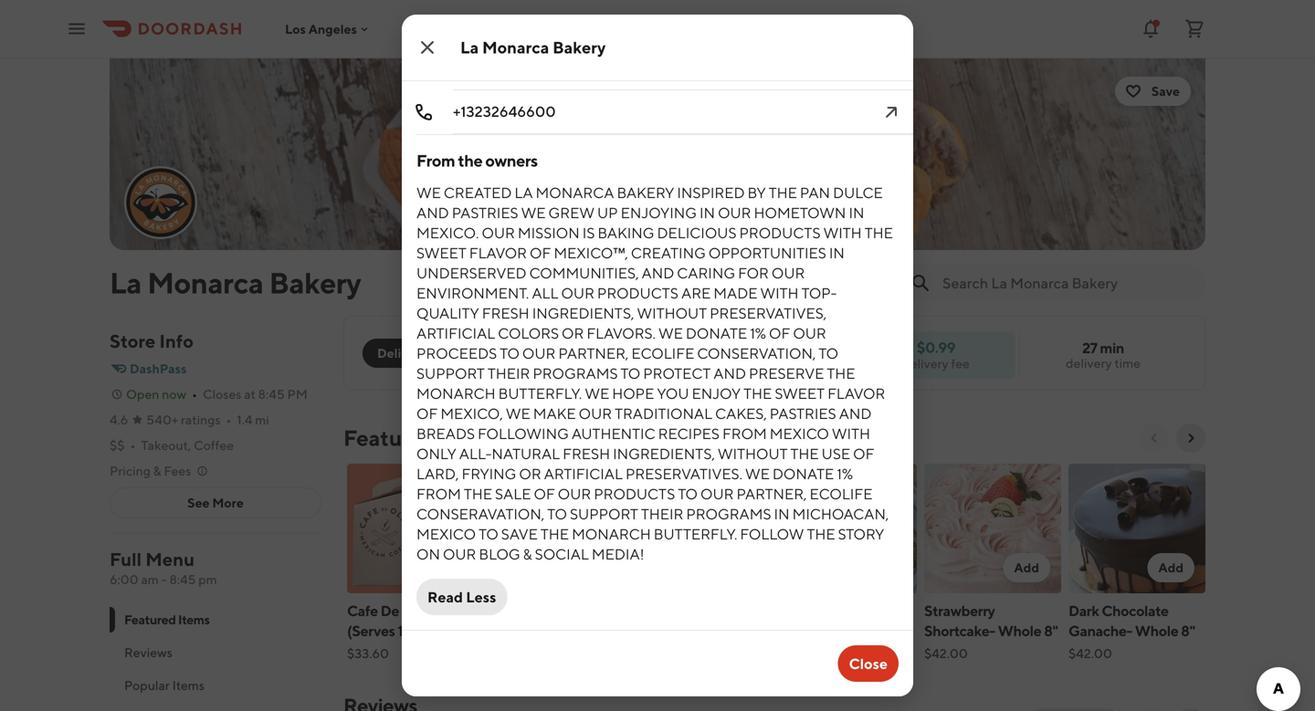 Task type: describe. For each thing, give the bounding box(es) containing it.
social
[[535, 546, 589, 563]]

1.4
[[237, 412, 253, 427]]

at
[[244, 387, 256, 402]]

cafe de olla carafe (serves 12) image
[[347, 464, 484, 594]]

tres leche cake- whole 8" image
[[491, 464, 628, 594]]

in up top-
[[829, 244, 845, 262]]

dark
[[1069, 602, 1099, 620]]

use
[[822, 445, 851, 463]]

our right sale
[[558, 486, 591, 503]]

add button for dark chocolate ganache- whole 8"
[[1148, 554, 1195, 583]]

the inside dialog
[[458, 151, 483, 170]]

0 vertical spatial donate
[[686, 325, 747, 342]]

menu
[[145, 549, 195, 570]]

we down la
[[521, 204, 546, 222]]

to down conseravation, on the left bottom
[[479, 526, 499, 543]]

from the owners
[[417, 151, 538, 170]]

media!
[[592, 546, 645, 563]]

1 vertical spatial fresh
[[563, 445, 610, 463]]

pan dulce by the dozen - assorted
[[780, 602, 891, 640]]

traditional
[[615, 405, 713, 422]]

0 horizontal spatial monarca
[[147, 266, 264, 300]]

1 vertical spatial la monarca bakery
[[110, 266, 361, 300]]

pm
[[287, 387, 308, 402]]

1 vertical spatial featured items
[[124, 612, 210, 628]]

1 horizontal spatial flavor
[[828, 385, 885, 402]]

lard,
[[417, 465, 459, 483]]

0 vertical spatial with
[[824, 224, 862, 242]]

read less
[[427, 589, 496, 606]]

pricing
[[110, 464, 151, 479]]

full menu 6:00 am - 8:45 pm
[[110, 549, 217, 587]]

delivery
[[377, 346, 427, 361]]

open menu image
[[66, 18, 88, 40]]

0 vertical spatial ecolife
[[632, 345, 695, 362]]

cake-
[[563, 602, 602, 620]]

vanilla & fresh fruit cake - whole 8" button
[[632, 460, 776, 674]]

in down inspired
[[700, 204, 715, 222]]

our down top-
[[793, 325, 826, 342]]

protect
[[643, 365, 711, 382]]

items inside button
[[172, 678, 205, 693]]

opportunities
[[709, 244, 826, 262]]

0 vertical spatial partner,
[[558, 345, 629, 362]]

our down communities,
[[561, 285, 595, 302]]

1 vertical spatial with
[[760, 285, 799, 302]]

group order button
[[527, 339, 625, 368]]

featured inside featured items heading
[[343, 425, 436, 451]]

27
[[1082, 339, 1098, 357]]

to up preserve
[[819, 345, 839, 362]]

assorted
[[833, 623, 891, 640]]

0 vertical spatial •
[[192, 387, 197, 402]]

olla
[[402, 602, 429, 620]]

time
[[1115, 356, 1141, 371]]

strawberry shortcake- whole 8" $42.00
[[924, 602, 1058, 661]]

1 horizontal spatial ecolife
[[810, 486, 873, 503]]

our down colors
[[522, 345, 556, 362]]

make
[[533, 405, 576, 422]]

close
[[849, 655, 888, 673]]

owners
[[485, 151, 538, 170]]

1 horizontal spatial or
[[562, 325, 584, 342]]

12)
[[398, 623, 416, 640]]

$0.99
[[917, 339, 956, 356]]

save
[[1152, 84, 1180, 99]]

caring
[[677, 264, 735, 282]]

of up featured items heading
[[417, 405, 438, 422]]

enjoying
[[621, 204, 697, 222]]

preserve
[[749, 365, 824, 382]]

order methods option group
[[363, 339, 512, 368]]

breads
[[417, 425, 475, 443]]

all-
[[459, 445, 492, 463]]

to down the preservatives.
[[678, 486, 698, 503]]

read less button
[[417, 579, 507, 616]]

bakery
[[617, 184, 674, 201]]

pan
[[800, 184, 830, 201]]

8" inside "dark chocolate ganache- whole 8" $42.00"
[[1181, 623, 1195, 640]]

pricing & fees
[[110, 464, 191, 479]]

the left use
[[791, 445, 819, 463]]

natural
[[492, 445, 560, 463]]

and down creating
[[642, 264, 674, 282]]

2 vertical spatial products
[[594, 486, 675, 503]]

our down opportunities
[[772, 264, 805, 282]]

of right sale
[[534, 486, 555, 503]]

- for vanilla & fresh fruit cake - whole 8"
[[672, 623, 678, 640]]

carafe
[[431, 602, 474, 620]]

0 horizontal spatial la
[[110, 266, 142, 300]]

- inside full menu 6:00 am - 8:45 pm
[[161, 572, 167, 587]]

0 vertical spatial support
[[417, 365, 485, 382]]

0 horizontal spatial mexico
[[417, 526, 476, 543]]

pm
[[198, 572, 217, 587]]

now
[[162, 387, 186, 402]]

our up authentic
[[579, 405, 612, 422]]

los angeles button
[[285, 21, 372, 36]]

1 horizontal spatial programs
[[686, 506, 771, 523]]

inspired
[[677, 184, 745, 201]]

the right preserve
[[827, 365, 855, 382]]

0 horizontal spatial 1%
[[750, 325, 766, 342]]

baking
[[598, 224, 654, 242]]

to up social
[[547, 506, 567, 523]]

los angeles
[[285, 21, 357, 36]]

vanilla
[[636, 602, 679, 620]]

is
[[583, 224, 595, 242]]

$42.00 inside strawberry shortcake- whole 8" $42.00
[[924, 646, 968, 661]]

add for tres leche cake- whole 8"
[[581, 560, 607, 575]]

grew
[[549, 204, 595, 222]]

creating
[[631, 244, 706, 262]]

1 vertical spatial from
[[417, 486, 461, 503]]

all
[[532, 285, 559, 302]]

store
[[110, 331, 156, 352]]

0 vertical spatial ingredients,
[[532, 305, 634, 322]]

$33.60
[[347, 646, 389, 661]]

2 vertical spatial with
[[832, 425, 870, 443]]

1 vertical spatial pastries
[[770, 405, 836, 422]]

2 horizontal spatial •
[[226, 412, 231, 427]]

540+
[[146, 412, 178, 427]]

the up cakes,
[[744, 385, 772, 402]]

1 vertical spatial butterfly.
[[654, 526, 737, 543]]

by
[[748, 184, 766, 201]]

store info
[[110, 331, 194, 352]]

follow
[[740, 526, 804, 543]]

0 horizontal spatial their
[[488, 365, 530, 382]]

the right by on the top of page
[[769, 184, 797, 201]]

the up social
[[541, 526, 569, 543]]

1 vertical spatial ingredients,
[[613, 445, 715, 463]]

1 vertical spatial sweet
[[775, 385, 825, 402]]

8" inside strawberry shortcake- whole 8" $42.00
[[1044, 623, 1058, 640]]

1 vertical spatial bakery
[[269, 266, 361, 300]]

cafe
[[347, 602, 378, 620]]

0 horizontal spatial pastries
[[452, 204, 518, 222]]

add button for tres leche cake- whole 8"
[[570, 554, 617, 583]]

popular items button
[[110, 670, 322, 702]]

created
[[444, 184, 512, 201]]

communities,
[[529, 264, 639, 282]]

recipes
[[658, 425, 720, 443]]

the up conseravation, on the left bottom
[[464, 486, 492, 503]]

and up enjoy
[[714, 365, 746, 382]]

0 vertical spatial sweet
[[417, 244, 467, 262]]

preservatives.
[[626, 465, 743, 483]]

sale
[[495, 486, 531, 503]]

8:45 inside full menu 6:00 am - 8:45 pm
[[169, 572, 196, 587]]

up
[[597, 204, 618, 222]]

monarca inside dialog
[[482, 37, 549, 57]]

vanilla & fresh fruit cake - whole 8" image
[[636, 464, 773, 594]]

mi
[[255, 412, 269, 427]]

dialog containing la monarca bakery
[[402, 0, 913, 697]]

and up use
[[839, 405, 872, 422]]

click item image
[[881, 101, 902, 123]]

we up follow
[[745, 465, 770, 483]]

dozen
[[780, 623, 822, 640]]

0 vertical spatial featured items
[[343, 425, 497, 451]]

close button
[[838, 646, 899, 682]]

1 vertical spatial items
[[178, 612, 210, 628]]

$$ • takeout, coffee
[[110, 438, 234, 453]]

1 horizontal spatial monarch
[[572, 526, 651, 543]]

(serves
[[347, 623, 395, 640]]

chocolate
[[1102, 602, 1169, 620]]

ratings
[[181, 412, 221, 427]]

you
[[657, 385, 689, 402]]

1 horizontal spatial support
[[570, 506, 638, 523]]

add button for strawberry shortcake- whole 8"
[[1003, 554, 1050, 583]]

by
[[848, 602, 864, 620]]

cake
[[636, 623, 669, 640]]

Pickup radio
[[430, 339, 512, 368]]



Task type: vqa. For each thing, say whether or not it's contained in the screenshot.
Notification Bell icon at the top of page
yes



Task type: locate. For each thing, give the bounding box(es) containing it.
flavor
[[469, 244, 527, 262], [828, 385, 885, 402]]

add up chocolate
[[1159, 560, 1184, 575]]

8" down leche
[[537, 623, 552, 640]]

authentic
[[572, 425, 655, 443]]

with
[[824, 224, 862, 242], [760, 285, 799, 302], [832, 425, 870, 443]]

monarca up +13232646600
[[482, 37, 549, 57]]

are
[[681, 285, 711, 302]]

&
[[153, 464, 161, 479], [523, 546, 532, 563], [681, 602, 691, 620]]

0 horizontal spatial from
[[417, 486, 461, 503]]

- right cake
[[672, 623, 678, 640]]

2 add from the left
[[581, 560, 607, 575]]

0 vertical spatial flavor
[[469, 244, 527, 262]]

and up mexico.
[[417, 204, 449, 222]]

& left fresh
[[681, 602, 691, 620]]

of down the mission at top left
[[530, 244, 551, 262]]

add for dark chocolate ganache- whole 8"
[[1159, 560, 1184, 575]]

- for pan dulce by the dozen - assorted
[[825, 623, 831, 640]]

cafe de olla carafe (serves 12) $33.60
[[347, 602, 474, 661]]

items up reviews button on the left bottom
[[178, 612, 210, 628]]

0 horizontal spatial delivery
[[903, 356, 949, 371]]

artificial up proceeds
[[417, 325, 495, 342]]

0 horizontal spatial fresh
[[482, 305, 530, 322]]

1 horizontal spatial &
[[523, 546, 532, 563]]

partner, up follow
[[737, 486, 807, 503]]

0 horizontal spatial featured items
[[124, 612, 210, 628]]

takeout,
[[141, 438, 191, 453]]

frying
[[462, 465, 516, 483]]

ecolife up "michoacan," at right
[[810, 486, 873, 503]]

programs
[[533, 365, 618, 382], [686, 506, 771, 523]]

1% down use
[[837, 465, 853, 483]]

- down dulce
[[825, 623, 831, 640]]

0 vertical spatial without
[[637, 305, 707, 322]]

0 horizontal spatial flavor
[[469, 244, 527, 262]]

reviews
[[124, 645, 173, 660]]

we created la monarca bakery inspired by the pan dulce and pastries we grew up enjoying in our hometown in mexico. our mission is baking delicious products with the sweet flavor of mexico™, creating opportunities in underserved communities, and caring for our environment. all our products are made with top- quality fresh ingredients, without preservatives, artificial colors or flavors. we donate 1% of our proceeds to our partner, ecolife conservation, to support their programs to protect and preserve the monarch butterfly. we hope you enjoy the sweet flavor of mexico, we make our traditional cakes, pastries and breads following authentic recipes from mexico with only all-natural fresh ingredients, without the use of lard, frying or artificial preservatives. we donate 1% from the sale of our products to our partner, ecolife conseravation, to support their programs in michoacan, mexico to save the monarch butterfly. follow the story on our blog & social media!
[[417, 184, 896, 563]]

items down mexico,
[[440, 425, 497, 451]]

0 vertical spatial bakery
[[553, 37, 606, 57]]

la
[[515, 184, 533, 201]]

tres leche cake- whole 8"
[[491, 602, 602, 640]]

butterfly. up make
[[498, 385, 582, 402]]

8"
[[537, 623, 552, 640], [726, 623, 740, 640], [1044, 623, 1058, 640], [1181, 623, 1195, 640]]

see
[[187, 496, 210, 511]]

0 vertical spatial monarch
[[417, 385, 496, 402]]

in
[[700, 204, 715, 222], [849, 204, 865, 222], [829, 244, 845, 262], [774, 506, 790, 523]]

1 horizontal spatial $42.00
[[1069, 646, 1112, 661]]

and
[[417, 204, 449, 222], [642, 264, 674, 282], [714, 365, 746, 382], [839, 405, 872, 422]]

de
[[381, 602, 399, 620]]

dashpass
[[130, 361, 187, 376]]

products
[[739, 224, 821, 242], [597, 285, 679, 302], [594, 486, 675, 503]]

2 vertical spatial •
[[130, 438, 136, 453]]

2 add button from the left
[[570, 554, 617, 583]]

1 horizontal spatial featured
[[343, 425, 436, 451]]

delivery inside $0.99 delivery fee
[[903, 356, 949, 371]]

1 8" from the left
[[537, 623, 552, 640]]

partner,
[[558, 345, 629, 362], [737, 486, 807, 503]]

dialog
[[402, 0, 913, 697]]

0 vertical spatial items
[[440, 425, 497, 451]]

in up follow
[[774, 506, 790, 523]]

- right am
[[161, 572, 167, 587]]

8" inside tres leche cake- whole 8"
[[537, 623, 552, 640]]

0 horizontal spatial 8:45
[[169, 572, 196, 587]]

ingredients, up the preservatives.
[[613, 445, 715, 463]]

blog
[[479, 546, 520, 563]]

to down colors
[[500, 345, 520, 362]]

• right $$
[[130, 438, 136, 453]]

3 whole from the left
[[998, 623, 1042, 640]]

0 vertical spatial la monarca bakery
[[460, 37, 606, 57]]

1 horizontal spatial bakery
[[553, 37, 606, 57]]

angeles
[[309, 21, 357, 36]]

1 horizontal spatial the
[[866, 602, 888, 620]]

0 vertical spatial products
[[739, 224, 821, 242]]

8" inside the vanilla & fresh fruit cake - whole 8"
[[726, 623, 740, 640]]

add button up read
[[426, 554, 473, 583]]

1 vertical spatial la
[[110, 266, 142, 300]]

1 vertical spatial partner,
[[737, 486, 807, 503]]

540+ ratings •
[[146, 412, 231, 427]]

fresh
[[693, 602, 729, 620]]

0 vertical spatial mexico
[[770, 425, 829, 443]]

1 horizontal spatial without
[[718, 445, 788, 463]]

monarca
[[536, 184, 614, 201]]

la monarca bakery inside dialog
[[460, 37, 606, 57]]

2 horizontal spatial -
[[825, 623, 831, 640]]

-
[[161, 572, 167, 587], [672, 623, 678, 640], [825, 623, 831, 640]]

of right use
[[853, 445, 875, 463]]

1 horizontal spatial mexico
[[770, 425, 829, 443]]

0 vertical spatial &
[[153, 464, 161, 479]]

pricing & fees button
[[110, 462, 209, 480]]

the down dulce
[[865, 224, 893, 242]]

monarch up media!
[[572, 526, 651, 543]]

featured items up reviews
[[124, 612, 210, 628]]

0 items, open order cart image
[[1184, 18, 1206, 40]]

popular items
[[124, 678, 205, 693]]

$42.00 down ganache-
[[1069, 646, 1112, 661]]

less
[[466, 589, 496, 606]]

$$
[[110, 438, 125, 453]]

4 add button from the left
[[1148, 554, 1195, 583]]

& left the fees
[[153, 464, 161, 479]]

fresh down authentic
[[563, 445, 610, 463]]

0 vertical spatial fresh
[[482, 305, 530, 322]]

coffee
[[194, 438, 234, 453]]

1 horizontal spatial donate
[[773, 465, 834, 483]]

& inside the vanilla & fresh fruit cake - whole 8"
[[681, 602, 691, 620]]

1 vertical spatial their
[[641, 506, 684, 523]]

0 horizontal spatial &
[[153, 464, 161, 479]]

artificial down authentic
[[544, 465, 623, 483]]

0 horizontal spatial partner,
[[558, 345, 629, 362]]

our right on
[[443, 546, 476, 563]]

donate down made
[[686, 325, 747, 342]]

0 horizontal spatial $42.00
[[924, 646, 968, 661]]

• closes at 8:45 pm
[[192, 387, 308, 402]]

close la monarca bakery image
[[417, 37, 438, 58]]

3 add button from the left
[[1003, 554, 1050, 583]]

& for pricing
[[153, 464, 161, 479]]

1 vertical spatial flavor
[[828, 385, 885, 402]]

0 vertical spatial monarca
[[482, 37, 549, 57]]

ingredients, down communities,
[[532, 305, 634, 322]]

conseravation,
[[417, 506, 545, 523]]

0 horizontal spatial bakery
[[269, 266, 361, 300]]

products down the preservatives.
[[594, 486, 675, 503]]

4 add from the left
[[1159, 560, 1184, 575]]

8" down fruit
[[726, 623, 740, 640]]

the down "michoacan," at right
[[807, 526, 835, 543]]

0 vertical spatial 8:45
[[258, 387, 285, 402]]

0 horizontal spatial without
[[637, 305, 707, 322]]

mexico
[[770, 425, 829, 443], [417, 526, 476, 543]]

made
[[714, 285, 758, 302]]

pan dulce by the dozen - assorted button
[[776, 460, 921, 674]]

their
[[488, 365, 530, 382], [641, 506, 684, 523]]

1 horizontal spatial 1%
[[837, 465, 853, 483]]

1 vertical spatial artificial
[[544, 465, 623, 483]]

0 horizontal spatial support
[[417, 365, 485, 382]]

bakery
[[553, 37, 606, 57], [269, 266, 361, 300]]

programs down group order
[[533, 365, 618, 382]]

items right popular
[[172, 678, 205, 693]]

la right close la monarca bakery icon
[[460, 37, 479, 57]]

our down by on the top of page
[[718, 204, 751, 222]]

1 vertical spatial 8:45
[[169, 572, 196, 587]]

partner, down flavors.
[[558, 345, 629, 362]]

3 add from the left
[[1014, 560, 1040, 575]]

next button of carousel image
[[1184, 431, 1198, 446]]

mexico up on
[[417, 526, 476, 543]]

hometown
[[754, 204, 846, 222]]

sweet down preserve
[[775, 385, 825, 402]]

0 horizontal spatial artificial
[[417, 325, 495, 342]]

2 whole from the left
[[680, 623, 724, 640]]

$0.99 delivery fee
[[903, 339, 970, 371]]

0 horizontal spatial programs
[[533, 365, 618, 382]]

la monarca bakery image
[[110, 58, 1206, 250], [126, 168, 195, 237]]

whole inside the vanilla & fresh fruit cake - whole 8"
[[680, 623, 724, 640]]

mexico,
[[441, 405, 503, 422]]

delicious
[[657, 224, 737, 242]]

add button for cafe de olla carafe (serves 12)
[[426, 554, 473, 583]]

or
[[562, 325, 584, 342], [519, 465, 541, 483]]

4 whole from the left
[[1135, 623, 1179, 640]]

whole inside "dark chocolate ganache- whole 8" $42.00"
[[1135, 623, 1179, 640]]

1 vertical spatial support
[[570, 506, 638, 523]]

0 horizontal spatial butterfly.
[[498, 385, 582, 402]]

pan
[[780, 602, 805, 620]]

pickup
[[456, 346, 497, 361]]

support
[[417, 365, 485, 382], [570, 506, 638, 523]]

whole inside strawberry shortcake- whole 8" $42.00
[[998, 623, 1042, 640]]

whole right shortcake-
[[998, 623, 1042, 640]]

pan dulce by the dozen - assorted image
[[780, 464, 917, 594]]

0 horizontal spatial sweet
[[417, 244, 467, 262]]

we down from
[[417, 184, 441, 201]]

butterfly. down the preservatives.
[[654, 526, 737, 543]]

la monarca bakery up "info"
[[110, 266, 361, 300]]

1 add from the left
[[437, 560, 462, 575]]

0 horizontal spatial monarch
[[417, 385, 496, 402]]

8:45
[[258, 387, 285, 402], [169, 572, 196, 587]]

1 vertical spatial programs
[[686, 506, 771, 523]]

featured items up lard,
[[343, 425, 497, 451]]

pastries
[[452, 204, 518, 222], [770, 405, 836, 422]]

1 $42.00 from the left
[[924, 646, 968, 661]]

dark chocolate ganache- whole 8" image
[[1069, 464, 1206, 594]]

1 vertical spatial featured
[[124, 612, 176, 628]]

see more
[[187, 496, 244, 511]]

1 horizontal spatial monarca
[[482, 37, 549, 57]]

the right by
[[866, 602, 888, 620]]

+13232646600
[[453, 103, 556, 120]]

0 horizontal spatial la monarca bakery
[[110, 266, 361, 300]]

in down dulce
[[849, 204, 865, 222]]

our down created
[[482, 224, 515, 242]]

support up media!
[[570, 506, 638, 523]]

sweet
[[417, 244, 467, 262], [775, 385, 825, 402]]

- inside the pan dulce by the dozen - assorted
[[825, 623, 831, 640]]

our
[[718, 204, 751, 222], [482, 224, 515, 242], [772, 264, 805, 282], [561, 285, 595, 302], [793, 325, 826, 342], [522, 345, 556, 362], [579, 405, 612, 422], [558, 486, 591, 503], [701, 486, 734, 503], [443, 546, 476, 563]]

Delivery radio
[[363, 339, 441, 368]]

1 horizontal spatial -
[[672, 623, 678, 640]]

with up use
[[832, 425, 870, 443]]

la up store
[[110, 266, 142, 300]]

flavors.
[[587, 325, 656, 342]]

2 8" from the left
[[726, 623, 740, 640]]

0 vertical spatial butterfly.
[[498, 385, 582, 402]]

1 add button from the left
[[426, 554, 473, 583]]

add for strawberry shortcake- whole 8"
[[1014, 560, 1040, 575]]

Item Search search field
[[943, 273, 1191, 293]]

1 whole from the left
[[491, 623, 535, 640]]

la inside dialog
[[460, 37, 479, 57]]

the up created
[[458, 151, 483, 170]]

add button up chocolate
[[1148, 554, 1195, 583]]

we left hope at left bottom
[[585, 385, 609, 402]]

1% up conservation,
[[750, 325, 766, 342]]

mexico™,
[[554, 244, 628, 262]]

8:45 right at
[[258, 387, 285, 402]]

to
[[500, 345, 520, 362], [819, 345, 839, 362], [621, 365, 641, 382], [678, 486, 698, 503], [547, 506, 567, 523], [479, 526, 499, 543]]

0 horizontal spatial •
[[130, 438, 136, 453]]

or down natural
[[519, 465, 541, 483]]

1 horizontal spatial •
[[192, 387, 197, 402]]

$42.00 inside "dark chocolate ganache- whole 8" $42.00"
[[1069, 646, 1112, 661]]

with down dulce
[[824, 224, 862, 242]]

we up protect
[[659, 325, 683, 342]]

mexico up use
[[770, 425, 829, 443]]

0 vertical spatial their
[[488, 365, 530, 382]]

1 horizontal spatial pastries
[[770, 405, 836, 422]]

1 horizontal spatial partner,
[[737, 486, 807, 503]]

0 horizontal spatial featured
[[124, 612, 176, 628]]

dulce
[[808, 602, 845, 620]]

1 horizontal spatial from
[[722, 425, 767, 443]]

2 horizontal spatial &
[[681, 602, 691, 620]]

0 vertical spatial the
[[458, 151, 483, 170]]

& inside we created la monarca bakery inspired by the pan dulce and pastries we grew up enjoying in our hometown in mexico. our mission is baking delicious products with the sweet flavor of mexico™, creating opportunities in underserved communities, and caring for our environment. all our products are made with top- quality fresh ingredients, without preservatives, artificial colors or flavors. we donate 1% of our proceeds to our partner, ecolife conservation, to support their programs to protect and preserve the monarch butterfly. we hope you enjoy the sweet flavor of mexico, we make our traditional cakes, pastries and breads following authentic recipes from mexico with only all-natural fresh ingredients, without the use of lard, frying or artificial preservatives. we donate 1% from the sale of our products to our partner, ecolife conseravation, to support their programs in michoacan, mexico to save the monarch butterfly. follow the story on our blog & social media!
[[523, 546, 532, 563]]

conservation,
[[697, 345, 816, 362]]

1 horizontal spatial their
[[641, 506, 684, 523]]

delivery left time
[[1066, 356, 1112, 371]]

$42.00 down shortcake-
[[924, 646, 968, 661]]

group
[[537, 346, 576, 361]]

whole down tres
[[491, 623, 535, 640]]

fresh up colors
[[482, 305, 530, 322]]

los
[[285, 21, 306, 36]]

0 horizontal spatial or
[[519, 465, 541, 483]]

notification bell image
[[1140, 18, 1162, 40]]

0 vertical spatial programs
[[533, 365, 618, 382]]

top-
[[802, 285, 837, 302]]

with up preservatives,
[[760, 285, 799, 302]]

ecolife
[[632, 345, 695, 362], [810, 486, 873, 503]]

2 $42.00 from the left
[[1069, 646, 1112, 661]]

previous button of carousel image
[[1147, 431, 1162, 446]]

delivery inside 27 min delivery time
[[1066, 356, 1112, 371]]

fees
[[164, 464, 191, 479]]

vanilla & fresh fruit cake - whole 8"
[[636, 602, 763, 640]]

the
[[769, 184, 797, 201], [865, 224, 893, 242], [827, 365, 855, 382], [744, 385, 772, 402], [791, 445, 819, 463], [464, 486, 492, 503], [541, 526, 569, 543], [807, 526, 835, 543]]

info
[[159, 331, 194, 352]]

1.4 mi
[[237, 412, 269, 427]]

for
[[738, 264, 769, 282]]

1 vertical spatial •
[[226, 412, 231, 427]]

from down cakes,
[[722, 425, 767, 443]]

0 vertical spatial la
[[460, 37, 479, 57]]

1 horizontal spatial featured items
[[343, 425, 497, 451]]

pastries down created
[[452, 204, 518, 222]]

2 vertical spatial &
[[681, 602, 691, 620]]

our down the preservatives.
[[701, 486, 734, 503]]

from
[[722, 425, 767, 443], [417, 486, 461, 503]]

we up following
[[506, 405, 530, 422]]

programs up follow
[[686, 506, 771, 523]]

click item image
[[881, 5, 902, 27]]

am
[[141, 572, 159, 587]]

to up hope at left bottom
[[621, 365, 641, 382]]

- inside the vanilla & fresh fruit cake - whole 8"
[[672, 623, 678, 640]]

fee
[[951, 356, 970, 371]]

whole down chocolate
[[1135, 623, 1179, 640]]

1 vertical spatial donate
[[773, 465, 834, 483]]

following
[[478, 425, 569, 443]]

ingredients,
[[532, 305, 634, 322], [613, 445, 715, 463]]

1 vertical spatial products
[[597, 285, 679, 302]]

0 vertical spatial featured
[[343, 425, 436, 451]]

featured items heading
[[343, 424, 497, 453]]

whole inside tres leche cake- whole 8"
[[491, 623, 535, 640]]

their down pickup
[[488, 365, 530, 382]]

products up flavors.
[[597, 285, 679, 302]]

1 vertical spatial monarca
[[147, 266, 264, 300]]

& inside pricing & fees button
[[153, 464, 161, 479]]

0 vertical spatial artificial
[[417, 325, 495, 342]]

of down preservatives,
[[769, 325, 790, 342]]

the inside the pan dulce by the dozen - assorted
[[866, 602, 888, 620]]

monarch
[[417, 385, 496, 402], [572, 526, 651, 543]]

mexico.
[[417, 224, 479, 242]]

& for vanilla
[[681, 602, 691, 620]]

items inside heading
[[440, 425, 497, 451]]

4 8" from the left
[[1181, 623, 1195, 640]]

fruit
[[732, 602, 763, 620]]

from
[[417, 151, 455, 170]]

0 vertical spatial 1%
[[750, 325, 766, 342]]

strawberry shortcake- whole 8" image
[[924, 464, 1061, 594]]

1 vertical spatial the
[[866, 602, 888, 620]]

add button up strawberry shortcake- whole 8" $42.00
[[1003, 554, 1050, 583]]

from down lard,
[[417, 486, 461, 503]]

flavor up underserved
[[469, 244, 527, 262]]

add up read
[[437, 560, 462, 575]]

8:45 down menu
[[169, 572, 196, 587]]

1 horizontal spatial 8:45
[[258, 387, 285, 402]]

items
[[440, 425, 497, 451], [178, 612, 210, 628], [172, 678, 205, 693]]

4.6
[[110, 412, 128, 427]]

1 horizontal spatial sweet
[[775, 385, 825, 402]]

quality
[[417, 305, 479, 322]]

3 8" from the left
[[1044, 623, 1058, 640]]

add for cafe de olla carafe (serves 12)
[[437, 560, 462, 575]]

save
[[501, 526, 538, 543]]

sweet down mexico.
[[417, 244, 467, 262]]

1 vertical spatial monarch
[[572, 526, 651, 543]]

whole down fresh
[[680, 623, 724, 640]]

bakery inside dialog
[[553, 37, 606, 57]]

add button up 'cake-'
[[570, 554, 617, 583]]

ganache-
[[1069, 623, 1133, 640]]

monarca up "info"
[[147, 266, 264, 300]]



